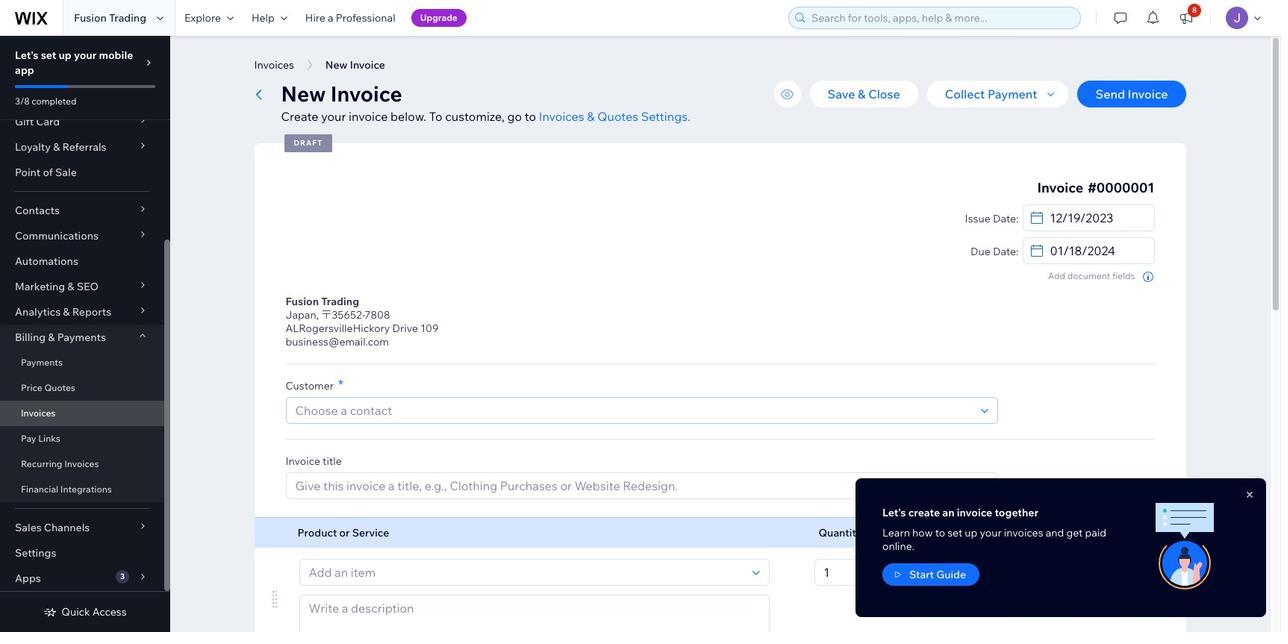 Task type: vqa. For each thing, say whether or not it's contained in the screenshot.
fusion
yes



Task type: describe. For each thing, give the bounding box(es) containing it.
fusion trading
[[74, 11, 146, 25]]

& for close
[[858, 87, 866, 102]]

online.
[[883, 539, 915, 553]]

alrogersvillehickory
[[286, 322, 390, 335]]

109
[[421, 322, 439, 335]]

integrations
[[60, 484, 112, 495]]

price for price quotes
[[21, 382, 42, 394]]

fields
[[1113, 270, 1135, 282]]

service
[[352, 526, 389, 540]]

links
[[38, 433, 60, 444]]

contacts button
[[0, 198, 164, 223]]

an
[[943, 506, 955, 519]]

1 vertical spatial payments
[[21, 357, 63, 368]]

guide
[[937, 568, 966, 581]]

marketing & seo button
[[0, 274, 164, 299]]

analytics & reports button
[[0, 299, 164, 325]]

taxes
[[1002, 526, 1030, 540]]

date: for issue date:
[[993, 212, 1019, 226]]

business@email.com
[[286, 335, 389, 349]]

〒35652-
[[321, 308, 365, 322]]

draft
[[294, 138, 323, 148]]

hire a professional link
[[296, 0, 404, 36]]

add document fields
[[1048, 270, 1135, 282]]

payments inside dropdown button
[[57, 331, 106, 344]]

point
[[15, 166, 41, 179]]

analytics & reports
[[15, 305, 111, 319]]

invoices down pay links link
[[64, 458, 99, 470]]

learn
[[883, 526, 910, 539]]

drive
[[392, 322, 418, 335]]

let's create an invoice together learn how to set up your invoices and get paid online.
[[883, 506, 1107, 553]]

financial
[[21, 484, 58, 495]]

help button
[[243, 0, 296, 36]]

#0000001
[[1088, 179, 1155, 196]]

new invoice create your invoice below. to customize, go to invoices & quotes settings.
[[281, 81, 691, 124]]

total
[[1126, 526, 1150, 540]]

start
[[909, 568, 934, 581]]

date: for due date:
[[993, 245, 1019, 258]]

quick access button
[[44, 606, 127, 619]]

collect payment button
[[927, 81, 1069, 108]]

channels
[[44, 521, 90, 535]]

create
[[281, 109, 319, 124]]

pay
[[21, 433, 36, 444]]

trading for fusion trading
[[109, 11, 146, 25]]

Invoice title field
[[291, 473, 993, 499]]

of
[[43, 166, 53, 179]]

financial integrations
[[21, 484, 112, 495]]

product or service
[[298, 526, 389, 540]]

invoice left title
[[286, 455, 320, 468]]

recurring
[[21, 458, 62, 470]]

your for invoice
[[321, 109, 346, 124]]

new for new invoice
[[325, 58, 348, 72]]

quantity
[[819, 526, 862, 540]]

invoice for new invoice
[[350, 58, 385, 72]]

& for reports
[[63, 305, 70, 319]]

automations
[[15, 255, 78, 268]]

help
[[252, 11, 275, 25]]

reports
[[72, 305, 111, 319]]

your for set
[[74, 49, 97, 62]]

price for price
[[911, 526, 936, 540]]

& for seo
[[67, 280, 74, 293]]

issue
[[965, 212, 991, 226]]

gift card
[[15, 115, 60, 128]]

01/18/2024 field
[[1046, 238, 1150, 264]]

apps
[[15, 572, 41, 585]]

marketing
[[15, 280, 65, 293]]

invoices button
[[247, 54, 302, 76]]

invoice inside let's create an invoice together learn how to set up your invoices and get paid online.
[[957, 506, 993, 519]]

invoices link
[[0, 401, 164, 426]]

fusion for fusion trading
[[74, 11, 107, 25]]

Search for tools, apps, help & more... field
[[807, 7, 1076, 28]]

loyalty & referrals
[[15, 140, 106, 154]]

price quotes link
[[0, 376, 164, 401]]

invoice for new invoice create your invoice below. to customize, go to invoices & quotes settings.
[[331, 81, 402, 107]]

set inside let's set up your mobile app
[[41, 49, 56, 62]]

quick access
[[61, 606, 127, 619]]

price quotes
[[21, 382, 75, 394]]

product
[[298, 526, 337, 540]]

save
[[828, 87, 855, 102]]

8
[[1192, 5, 1197, 15]]

trading for fusion trading japan, 〒35652-7808 alrogersvillehickory drive 109 business@email.com
[[321, 295, 359, 308]]

get
[[1067, 526, 1083, 539]]

sales channels button
[[0, 515, 164, 541]]

professional
[[336, 11, 395, 25]]

and
[[1046, 526, 1064, 539]]

how
[[913, 526, 933, 539]]

or
[[339, 526, 350, 540]]

referrals
[[62, 140, 106, 154]]

due date:
[[971, 245, 1019, 258]]

invoices
[[1004, 526, 1044, 539]]

new for new invoice create your invoice below. to customize, go to invoices & quotes settings.
[[281, 81, 326, 107]]

up inside let's create an invoice together learn how to set up your invoices and get paid online.
[[965, 526, 978, 539]]

marketing & seo
[[15, 280, 99, 293]]

sale
[[55, 166, 77, 179]]

app
[[15, 63, 34, 77]]

invoice inside 'new invoice create your invoice below. to customize, go to invoices & quotes settings.'
[[349, 109, 388, 124]]



Task type: locate. For each thing, give the bounding box(es) containing it.
add
[[1048, 270, 1066, 282]]

0 vertical spatial to
[[525, 109, 536, 124]]

up up the completed
[[59, 49, 72, 62]]

line
[[1103, 526, 1124, 540]]

0 vertical spatial fusion
[[74, 11, 107, 25]]

0 horizontal spatial invoice
[[349, 109, 388, 124]]

let's inside let's create an invoice together learn how to set up your invoices and get paid online.
[[883, 506, 906, 519]]

Add an item field
[[304, 560, 748, 585]]

pay links
[[21, 433, 60, 444]]

0 vertical spatial set
[[41, 49, 56, 62]]

below.
[[391, 109, 426, 124]]

fusion inside fusion trading japan, 〒35652-7808 alrogersvillehickory drive 109 business@email.com
[[286, 295, 319, 308]]

1 horizontal spatial set
[[948, 526, 963, 539]]

2 horizontal spatial your
[[980, 526, 1002, 539]]

new invoice
[[325, 58, 385, 72]]

upgrade button
[[411, 9, 467, 27]]

invoices inside button
[[254, 58, 294, 72]]

invoice for send invoice
[[1128, 87, 1168, 102]]

1 horizontal spatial trading
[[321, 295, 359, 308]]

to right how
[[935, 526, 945, 539]]

quotes
[[598, 109, 638, 124], [44, 382, 75, 394]]

0 horizontal spatial to
[[525, 109, 536, 124]]

your inside 'new invoice create your invoice below. to customize, go to invoices & quotes settings.'
[[321, 109, 346, 124]]

let's inside let's set up your mobile app
[[15, 49, 39, 62]]

date: right due
[[993, 245, 1019, 258]]

1 vertical spatial price
[[911, 526, 936, 540]]

quick
[[61, 606, 90, 619]]

trading up alrogersvillehickory
[[321, 295, 359, 308]]

invoices down help "button"
[[254, 58, 294, 72]]

0 vertical spatial date:
[[993, 212, 1019, 226]]

& for payments
[[48, 331, 55, 344]]

payments up payments link
[[57, 331, 106, 344]]

0 vertical spatial payments
[[57, 331, 106, 344]]

trading inside fusion trading japan, 〒35652-7808 alrogersvillehickory drive 109 business@email.com
[[321, 295, 359, 308]]

gift
[[15, 115, 34, 128]]

payments up price quotes
[[21, 357, 63, 368]]

1 horizontal spatial price
[[911, 526, 936, 540]]

0 horizontal spatial quotes
[[44, 382, 75, 394]]

invoice
[[350, 58, 385, 72], [331, 81, 402, 107], [1128, 87, 1168, 102], [1037, 179, 1084, 196], [286, 455, 320, 468]]

new invoice button
[[318, 54, 393, 76]]

create
[[909, 506, 940, 519]]

up inside let's set up your mobile app
[[59, 49, 72, 62]]

1 vertical spatial your
[[321, 109, 346, 124]]

0 horizontal spatial set
[[41, 49, 56, 62]]

japan,
[[286, 308, 319, 322]]

&
[[858, 87, 866, 102], [587, 109, 595, 124], [53, 140, 60, 154], [67, 280, 74, 293], [63, 305, 70, 319], [48, 331, 55, 344]]

invoice left 'below.'
[[349, 109, 388, 124]]

price down create
[[911, 526, 936, 540]]

fusion left the 〒35652-
[[286, 295, 319, 308]]

0 vertical spatial invoice
[[349, 109, 388, 124]]

your left mobile
[[74, 49, 97, 62]]

price inside sidebar element
[[21, 382, 42, 394]]

1 vertical spatial invoice
[[957, 506, 993, 519]]

invoice
[[349, 109, 388, 124], [957, 506, 993, 519]]

1 vertical spatial to
[[935, 526, 945, 539]]

due
[[971, 245, 991, 258]]

invoices right the go
[[539, 109, 584, 124]]

a
[[328, 11, 334, 25]]

0 vertical spatial new
[[325, 58, 348, 72]]

new down a
[[325, 58, 348, 72]]

settings.
[[641, 109, 691, 124]]

set up 3/8 completed
[[41, 49, 56, 62]]

date:
[[993, 212, 1019, 226], [993, 245, 1019, 258]]

1 horizontal spatial let's
[[883, 506, 906, 519]]

recurring invoices link
[[0, 452, 164, 477]]

2 vertical spatial your
[[980, 526, 1002, 539]]

None text field
[[820, 560, 867, 585], [911, 560, 958, 585], [820, 560, 867, 585], [911, 560, 958, 585]]

to
[[429, 109, 443, 124]]

line total
[[1103, 526, 1150, 540]]

together
[[995, 506, 1039, 519]]

start guide button
[[883, 563, 980, 586]]

explore
[[184, 11, 221, 25]]

1 horizontal spatial invoice
[[957, 506, 993, 519]]

0 horizontal spatial fusion
[[74, 11, 107, 25]]

let's up app
[[15, 49, 39, 62]]

collect
[[945, 87, 985, 102]]

loyalty & referrals button
[[0, 134, 164, 160]]

communications
[[15, 229, 99, 243]]

your right create
[[321, 109, 346, 124]]

billing & payments
[[15, 331, 106, 344]]

completed
[[32, 96, 76, 107]]

fusion
[[74, 11, 107, 25], [286, 295, 319, 308]]

set
[[41, 49, 56, 62], [948, 526, 963, 539]]

send invoice
[[1096, 87, 1168, 102]]

12/19/2023 field
[[1046, 205, 1150, 231]]

& inside 'new invoice create your invoice below. to customize, go to invoices & quotes settings.'
[[587, 109, 595, 124]]

0 horizontal spatial your
[[74, 49, 97, 62]]

to inside 'new invoice create your invoice below. to customize, go to invoices & quotes settings.'
[[525, 109, 536, 124]]

new up create
[[281, 81, 326, 107]]

0 vertical spatial price
[[21, 382, 42, 394]]

invoice title
[[286, 455, 342, 468]]

invoices
[[254, 58, 294, 72], [539, 109, 584, 124], [21, 408, 56, 419], [64, 458, 99, 470]]

your inside let's create an invoice together learn how to set up your invoices and get paid online.
[[980, 526, 1002, 539]]

trading
[[109, 11, 146, 25], [321, 295, 359, 308]]

customize,
[[445, 109, 505, 124]]

issue date:
[[965, 212, 1019, 226]]

sidebar element
[[0, 0, 170, 632]]

0 vertical spatial let's
[[15, 49, 39, 62]]

let's up the learn
[[883, 506, 906, 519]]

payments link
[[0, 350, 164, 376]]

invoice inside button
[[350, 58, 385, 72]]

to right the go
[[525, 109, 536, 124]]

access
[[92, 606, 127, 619]]

financial integrations link
[[0, 477, 164, 503]]

quotes inside sidebar element
[[44, 382, 75, 394]]

invoices up pay links
[[21, 408, 56, 419]]

your inside let's set up your mobile app
[[74, 49, 97, 62]]

0 vertical spatial quotes
[[598, 109, 638, 124]]

payments
[[57, 331, 106, 344], [21, 357, 63, 368]]

2 date: from the top
[[993, 245, 1019, 258]]

communications button
[[0, 223, 164, 249]]

payment
[[988, 87, 1038, 102]]

loyalty
[[15, 140, 51, 154]]

3
[[120, 572, 125, 582]]

fusion up mobile
[[74, 11, 107, 25]]

date: right the issue
[[993, 212, 1019, 226]]

0 horizontal spatial trading
[[109, 11, 146, 25]]

gift card button
[[0, 109, 164, 134]]

customer *
[[286, 376, 344, 394]]

Write a description text field
[[300, 596, 769, 632]]

billing
[[15, 331, 46, 344]]

1 date: from the top
[[993, 212, 1019, 226]]

1 horizontal spatial fusion
[[286, 295, 319, 308]]

recurring invoices
[[21, 458, 99, 470]]

invoice inside button
[[1128, 87, 1168, 102]]

sales channels
[[15, 521, 90, 535]]

0 vertical spatial trading
[[109, 11, 146, 25]]

& for referrals
[[53, 140, 60, 154]]

1 vertical spatial let's
[[883, 506, 906, 519]]

0 horizontal spatial price
[[21, 382, 42, 394]]

analytics
[[15, 305, 61, 319]]

invoices inside 'new invoice create your invoice below. to customize, go to invoices & quotes settings.'
[[539, 109, 584, 124]]

save & close button
[[810, 81, 918, 108]]

1 vertical spatial trading
[[321, 295, 359, 308]]

send invoice button
[[1078, 81, 1186, 108]]

1 horizontal spatial up
[[965, 526, 978, 539]]

sales
[[15, 521, 42, 535]]

Choose a contact field
[[291, 398, 976, 423]]

upgrade
[[420, 12, 458, 23]]

& inside popup button
[[67, 280, 74, 293]]

go
[[507, 109, 522, 124]]

start guide
[[909, 568, 966, 581]]

0 horizontal spatial up
[[59, 49, 72, 62]]

1 vertical spatial new
[[281, 81, 326, 107]]

set down an
[[948, 526, 963, 539]]

let's for let's create an invoice together learn how to set up your invoices and get paid online.
[[883, 506, 906, 519]]

close
[[869, 87, 900, 102]]

trading up mobile
[[109, 11, 146, 25]]

invoice up 12/19/2023 field
[[1037, 179, 1084, 196]]

settings
[[15, 547, 56, 560]]

0 vertical spatial your
[[74, 49, 97, 62]]

1 horizontal spatial your
[[321, 109, 346, 124]]

pay links link
[[0, 426, 164, 452]]

new inside 'new invoice create your invoice below. to customize, go to invoices & quotes settings.'
[[281, 81, 326, 107]]

1 vertical spatial fusion
[[286, 295, 319, 308]]

3/8 completed
[[15, 96, 76, 107]]

invoice inside 'new invoice create your invoice below. to customize, go to invoices & quotes settings.'
[[331, 81, 402, 107]]

to inside let's create an invoice together learn how to set up your invoices and get paid online.
[[935, 526, 945, 539]]

set inside let's create an invoice together learn how to set up your invoices and get paid online.
[[948, 526, 963, 539]]

quotes left settings.
[[598, 109, 638, 124]]

0 horizontal spatial let's
[[15, 49, 39, 62]]

quotes inside 'new invoice create your invoice below. to customize, go to invoices & quotes settings.'
[[598, 109, 638, 124]]

up left taxes
[[965, 526, 978, 539]]

billing & payments button
[[0, 325, 164, 350]]

title
[[323, 455, 342, 468]]

send
[[1096, 87, 1125, 102]]

seo
[[77, 280, 99, 293]]

1 horizontal spatial to
[[935, 526, 945, 539]]

& inside button
[[858, 87, 866, 102]]

your left taxes
[[980, 526, 1002, 539]]

let's for let's set up your mobile app
[[15, 49, 39, 62]]

fusion for fusion trading japan, 〒35652-7808 alrogersvillehickory drive 109 business@email.com
[[286, 295, 319, 308]]

contacts
[[15, 204, 60, 217]]

1 vertical spatial set
[[948, 526, 963, 539]]

new inside button
[[325, 58, 348, 72]]

price down billing
[[21, 382, 42, 394]]

1 vertical spatial up
[[965, 526, 978, 539]]

1 vertical spatial quotes
[[44, 382, 75, 394]]

0 vertical spatial up
[[59, 49, 72, 62]]

point of sale link
[[0, 160, 164, 185]]

invoice right an
[[957, 506, 993, 519]]

invoices & quotes settings. button
[[539, 108, 691, 125]]

hire
[[305, 11, 325, 25]]

1 vertical spatial date:
[[993, 245, 1019, 258]]

collect payment
[[945, 87, 1038, 102]]

invoice down new invoice button
[[331, 81, 402, 107]]

invoice #0000001
[[1037, 179, 1155, 196]]

1 horizontal spatial quotes
[[598, 109, 638, 124]]

quotes down payments link
[[44, 382, 75, 394]]

invoice down professional
[[350, 58, 385, 72]]

invoice right send
[[1128, 87, 1168, 102]]



